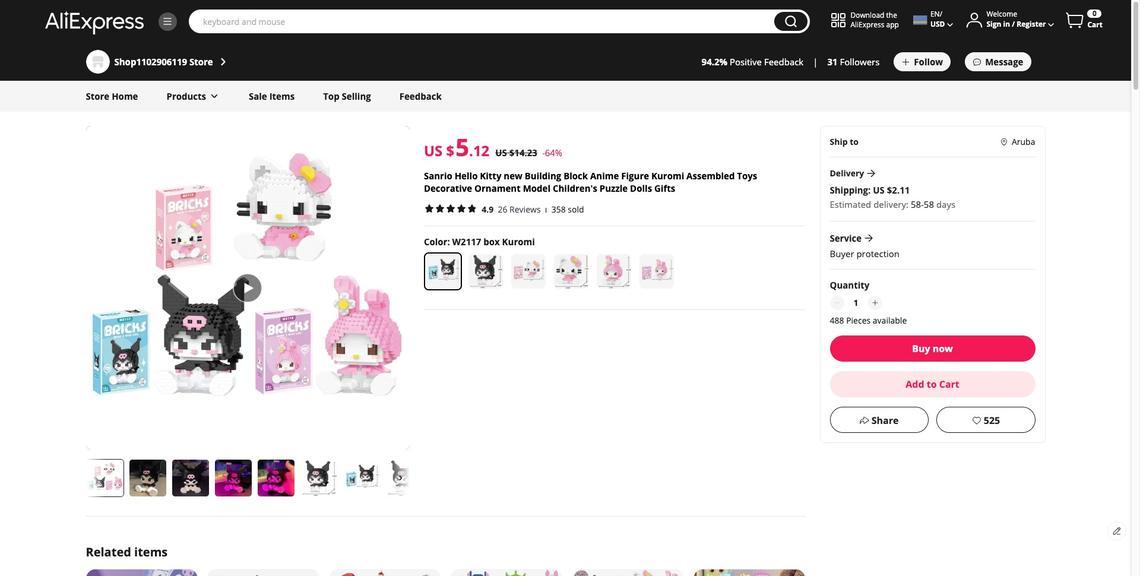Task type: describe. For each thing, give the bounding box(es) containing it.
sold
[[568, 203, 584, 215]]

:
[[448, 236, 450, 247]]

protection
[[857, 248, 900, 260]]

new
[[504, 170, 523, 182]]

toys
[[737, 170, 758, 182]]

puzzle
[[600, 182, 628, 194]]

0 horizontal spatial us
[[424, 141, 443, 160]]

31
[[828, 56, 838, 68]]

ship to
[[830, 136, 859, 147]]

gifts
[[655, 182, 676, 194]]

shop1102906119
[[114, 56, 187, 68]]

buy now button
[[830, 336, 1036, 362]]

2
[[482, 141, 490, 160]]

service
[[830, 232, 862, 244]]

sale items link
[[249, 81, 295, 112]]

en
[[931, 9, 940, 19]]

1 horizontal spatial us
[[496, 147, 507, 159]]

app
[[887, 20, 899, 30]]

follow button
[[894, 52, 951, 71]]

|
[[814, 56, 818, 68]]

top
[[323, 90, 340, 102]]

selling
[[342, 90, 371, 102]]

dolls
[[630, 182, 652, 194]]

followers
[[840, 56, 880, 68]]

follow
[[915, 56, 944, 68]]

shop1102906119 store
[[114, 56, 213, 68]]

shop1102906119 store link
[[114, 55, 230, 69]]

0
[[1093, 8, 1097, 18]]

color : w2117 box kuromi
[[424, 236, 535, 247]]

add
[[906, 378, 925, 391]]

delivery:
[[874, 199, 909, 210]]

days
[[937, 199, 956, 210]]

sale items
[[249, 90, 295, 102]]

anime
[[591, 170, 619, 182]]

$2.11
[[887, 184, 910, 196]]

top selling
[[323, 90, 371, 102]]

add to cart
[[906, 378, 960, 391]]

58-
[[911, 199, 924, 210]]

estimated
[[830, 199, 872, 210]]

shipping:
[[830, 184, 871, 196]]

26 reviews link
[[494, 203, 541, 215]]

the
[[887, 10, 898, 20]]

en /
[[931, 9, 943, 19]]

0 horizontal spatial kuromi
[[502, 236, 535, 247]]

items
[[134, 544, 168, 560]]

0 cart
[[1088, 8, 1103, 30]]

sanrio hello kitty new building block anime figure kuromi assembled toys decorative ornament model children's puzzle dolls gifts
[[424, 170, 758, 194]]

0 vertical spatial cart
[[1088, 20, 1103, 30]]

now
[[933, 342, 953, 355]]

message button
[[966, 52, 1032, 71]]

children's
[[553, 182, 598, 194]]

౹
[[545, 203, 547, 215]]

assembled
[[687, 170, 735, 182]]

delivery
[[830, 168, 865, 179]]

buy now
[[913, 342, 953, 355]]

add to cart button
[[830, 371, 1036, 398]]

message link
[[966, 52, 1046, 71]]

in
[[1004, 19, 1011, 29]]

buyer protection
[[830, 248, 900, 260]]

aliexpress
[[851, 20, 885, 30]]

aruba
[[1012, 136, 1036, 147]]

feedback link
[[400, 81, 442, 112]]

us $ 5 . 1 2 us $14.23 -64%
[[424, 131, 563, 163]]

1sqid_b image
[[162, 16, 173, 27]]

related
[[86, 544, 131, 560]]

4.9 26 reviews ౹ 358 sold
[[482, 203, 584, 215]]



Task type: vqa. For each thing, say whether or not it's contained in the screenshot.
DS
no



Task type: locate. For each thing, give the bounding box(es) containing it.
488
[[830, 315, 845, 326]]

box
[[484, 236, 500, 247]]

525
[[984, 414, 1001, 427]]

5
[[456, 131, 469, 163]]

building
[[525, 170, 562, 182]]

kuromi inside sanrio hello kitty new building block anime figure kuromi assembled toys decorative ornament model children's puzzle dolls gifts
[[652, 170, 685, 182]]

488 pieces available
[[830, 315, 907, 326]]

buy
[[913, 342, 931, 355]]

to for add
[[927, 378, 937, 391]]

products
[[167, 90, 206, 102]]

usd
[[931, 19, 946, 29]]

us up delivery:
[[874, 184, 885, 196]]

1 horizontal spatial kuromi
[[652, 170, 685, 182]]

block
[[564, 170, 588, 182]]

positive
[[730, 56, 762, 68]]

64%
[[545, 147, 563, 159]]

ornament
[[475, 182, 521, 194]]

kuromi right box
[[502, 236, 535, 247]]

model
[[523, 182, 551, 194]]

to right add
[[927, 378, 937, 391]]

1 vertical spatial cart
[[940, 378, 960, 391]]

sign
[[987, 19, 1002, 29]]

94.2% positive feedback
[[702, 56, 804, 68]]

kuromi up gifts
[[652, 170, 685, 182]]

58
[[924, 199, 935, 210]]

4.9
[[482, 203, 494, 215]]

0 horizontal spatial /
[[940, 9, 943, 19]]

0 vertical spatial kuromi
[[652, 170, 685, 182]]

31 followers
[[828, 56, 880, 68]]

1 horizontal spatial to
[[927, 378, 937, 391]]

welcome
[[987, 9, 1018, 19]]

figure
[[622, 170, 649, 182]]

0 vertical spatial feedback
[[765, 56, 804, 68]]

0 horizontal spatial store
[[86, 90, 109, 102]]

home
[[112, 90, 138, 102]]

us inside shipping: us $2.11 estimated delivery: 58-58 days
[[874, 184, 885, 196]]

0 horizontal spatial to
[[850, 136, 859, 147]]

related items
[[86, 544, 168, 560]]

share
[[872, 414, 899, 427]]

to for ship
[[850, 136, 859, 147]]

store home
[[86, 90, 138, 102]]

358
[[552, 203, 566, 215]]

to right ship
[[850, 136, 859, 147]]

to inside button
[[927, 378, 937, 391]]

26
[[498, 203, 508, 215]]

1 horizontal spatial store
[[189, 56, 213, 68]]

message
[[986, 56, 1024, 68]]

cart down 0
[[1088, 20, 1103, 30]]

decorative
[[424, 182, 472, 194]]

$
[[446, 141, 455, 160]]

w2117
[[452, 236, 481, 247]]

items
[[270, 90, 295, 102]]

1 horizontal spatial cart
[[1088, 20, 1103, 30]]

-
[[542, 147, 545, 159]]

store left home
[[86, 90, 109, 102]]

0 vertical spatial store
[[189, 56, 213, 68]]

0 vertical spatial to
[[850, 136, 859, 147]]

us
[[424, 141, 443, 160], [496, 147, 507, 159], [874, 184, 885, 196]]

us right 2
[[496, 147, 507, 159]]

keyboard and mouse text field
[[197, 15, 769, 27]]

top selling link
[[323, 81, 371, 112]]

us left the $
[[424, 141, 443, 160]]

store home link
[[86, 81, 138, 112]]

sale
[[249, 90, 267, 102]]

color
[[424, 236, 448, 247]]

94.2%
[[702, 56, 728, 68]]

download the aliexpress app
[[851, 10, 899, 30]]

1 vertical spatial store
[[86, 90, 109, 102]]

hello
[[455, 170, 478, 182]]

1 vertical spatial kuromi
[[502, 236, 535, 247]]

1 horizontal spatial /
[[1013, 19, 1015, 29]]

2 horizontal spatial us
[[874, 184, 885, 196]]

available
[[873, 315, 907, 326]]

None button
[[775, 12, 808, 31]]

/
[[940, 9, 943, 19], [1013, 19, 1015, 29]]

.
[[469, 141, 473, 160]]

0 horizontal spatial feedback
[[400, 90, 442, 102]]

1 vertical spatial feedback
[[400, 90, 442, 102]]

feedback
[[765, 56, 804, 68], [400, 90, 442, 102]]

register
[[1017, 19, 1047, 29]]

sign in / register
[[987, 19, 1047, 29]]

download
[[851, 10, 885, 20]]

cart right add
[[940, 378, 960, 391]]

store up products link
[[189, 56, 213, 68]]

cart inside button
[[940, 378, 960, 391]]

kuromi
[[652, 170, 685, 182], [502, 236, 535, 247]]

1 horizontal spatial feedback
[[765, 56, 804, 68]]

reviews
[[510, 203, 541, 215]]

/ right in
[[1013, 19, 1015, 29]]

1
[[473, 141, 482, 160]]

store
[[189, 56, 213, 68], [86, 90, 109, 102]]

$14.23
[[510, 147, 538, 159]]

1 vertical spatial to
[[927, 378, 937, 391]]

quantity
[[830, 279, 870, 291]]

buyer
[[830, 248, 855, 260]]

ship
[[830, 136, 848, 147]]

/ up follow
[[940, 9, 943, 19]]

0 horizontal spatial cart
[[940, 378, 960, 391]]

kitty
[[480, 170, 502, 182]]

shipping: us $2.11 estimated delivery: 58-58 days
[[830, 184, 956, 210]]

None text field
[[847, 296, 866, 310]]



